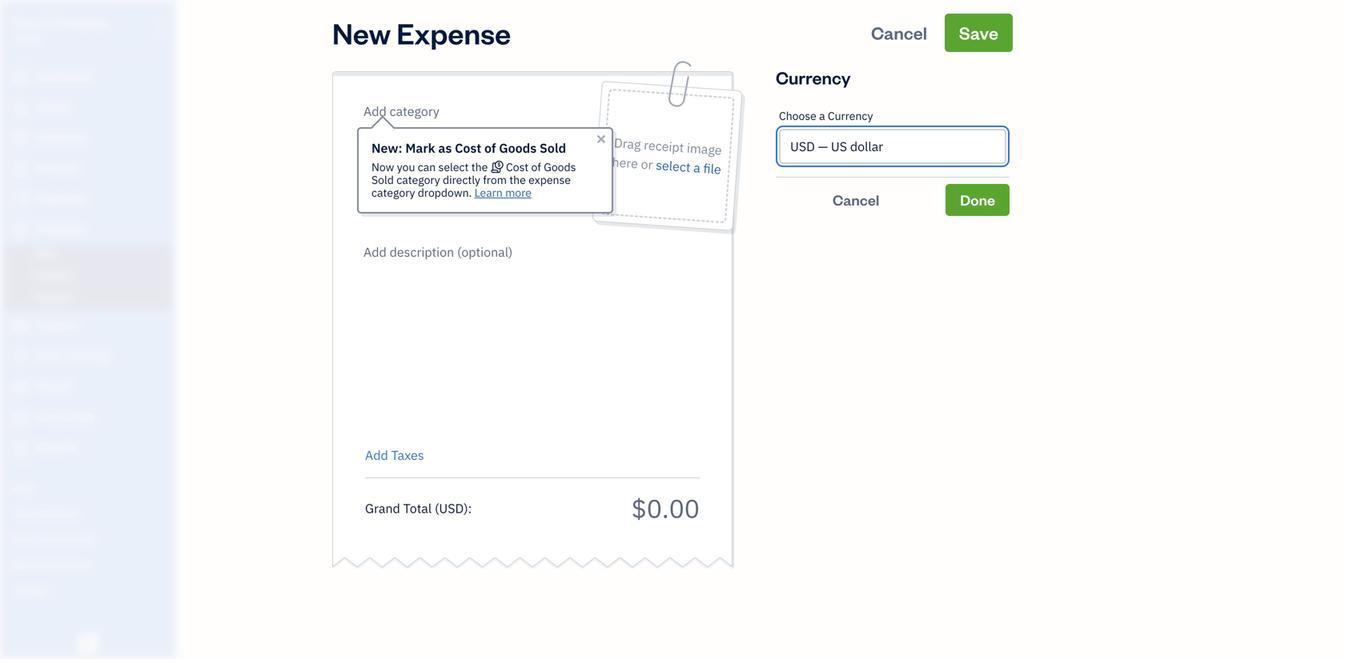 Task type: locate. For each thing, give the bounding box(es) containing it.
1 vertical spatial sold
[[372, 173, 394, 187]]

currency
[[776, 66, 851, 89], [828, 109, 873, 123]]

cancel button
[[857, 14, 942, 52], [776, 184, 936, 216]]

sold
[[540, 140, 566, 157], [372, 173, 394, 187]]

category down date in mm/dd/yyyy format text field on the top left
[[397, 173, 440, 187]]

cancel button left save button
[[857, 14, 942, 52]]

expense image
[[10, 222, 30, 238]]

a for choose
[[819, 109, 825, 123]]

Date in MM/DD/YYYY format text field
[[365, 141, 469, 158]]

category
[[397, 173, 440, 187], [372, 185, 415, 200]]

select inside select a file
[[655, 157, 691, 176]]

invoice image
[[10, 161, 30, 177]]

0 vertical spatial cancel button
[[857, 14, 942, 52]]

cancel for the bottommost "cancel" button
[[833, 191, 879, 209]]

currency up currency text field
[[828, 109, 873, 123]]

0 vertical spatial cost
[[455, 140, 481, 157]]

the inside cost of goods sold category directly from the expense category dropdown.
[[509, 173, 526, 187]]

1 horizontal spatial a
[[819, 109, 825, 123]]

can
[[418, 160, 436, 175]]

a inside select a file
[[693, 159, 701, 176]]

of up from
[[484, 140, 496, 157]]

1 horizontal spatial cost
[[506, 160, 529, 175]]

sold inside cost of goods sold category directly from the expense category dropdown.
[[372, 173, 394, 187]]

of
[[484, 140, 496, 157], [531, 160, 541, 175]]

cancel left save
[[871, 21, 927, 44]]

timer image
[[10, 349, 30, 365]]

select
[[655, 157, 691, 176], [438, 160, 469, 175]]

currency up choose a currency
[[776, 66, 851, 89]]

1 horizontal spatial goods
[[544, 160, 576, 175]]

cancel
[[871, 21, 927, 44], [833, 191, 879, 209]]

goods
[[499, 140, 537, 157], [544, 160, 576, 175]]

category down now
[[372, 185, 415, 200]]

0 horizontal spatial sold
[[372, 173, 394, 187]]

the
[[471, 160, 488, 175], [509, 173, 526, 187]]

choose a currency element
[[776, 97, 1010, 178]]

0 horizontal spatial cost
[[455, 140, 481, 157]]

the down new: mark as cost of goods sold
[[471, 160, 488, 175]]

sold up expense
[[540, 140, 566, 157]]

usd
[[439, 500, 464, 517]]

add taxes button
[[365, 446, 424, 465]]

0 vertical spatial cancel
[[871, 21, 927, 44]]

1 vertical spatial goods
[[544, 160, 576, 175]]

save button
[[945, 14, 1013, 52]]

expense
[[529, 173, 571, 187]]

done
[[960, 191, 995, 209]]

select down receipt
[[655, 157, 691, 176]]

0 vertical spatial a
[[819, 109, 825, 123]]

0 vertical spatial goods
[[499, 140, 537, 157]]

cancel down currency text field
[[833, 191, 879, 209]]

1 horizontal spatial of
[[531, 160, 541, 175]]

cost up more at the left top of page
[[506, 160, 529, 175]]

main element
[[0, 0, 216, 660]]

Category text field
[[364, 102, 500, 121]]

cancel button down currency text field
[[776, 184, 936, 216]]

a
[[819, 109, 825, 123], [693, 159, 701, 176]]

more
[[505, 185, 532, 200]]

0 vertical spatial currency
[[776, 66, 851, 89]]

new:
[[372, 140, 402, 157]]

the right from
[[509, 173, 526, 187]]

1 vertical spatial of
[[531, 160, 541, 175]]

sold left "you"
[[372, 173, 394, 187]]

or
[[640, 156, 654, 173]]

add taxes
[[365, 447, 424, 464]]

a right choose
[[819, 109, 825, 123]]

mark
[[405, 140, 435, 157]]

bank connections image
[[12, 558, 171, 571]]

0 vertical spatial sold
[[540, 140, 566, 157]]

0 horizontal spatial goods
[[499, 140, 537, 157]]

gary's company owner
[[13, 14, 109, 45]]

1 horizontal spatial select
[[655, 157, 691, 176]]

1 vertical spatial currency
[[828, 109, 873, 123]]

choose
[[779, 109, 817, 123]]

now you can select the
[[372, 160, 491, 175]]

select down "as"
[[438, 160, 469, 175]]

new: mark as cost of goods sold
[[372, 140, 566, 157]]

cost right "as"
[[455, 140, 481, 157]]

a left file
[[693, 159, 701, 176]]

add
[[365, 447, 388, 464]]

receipt
[[643, 136, 685, 156]]

cost
[[455, 140, 481, 157], [506, 160, 529, 175]]

close image
[[595, 133, 608, 146]]

learn more link
[[475, 185, 532, 200]]

items and services image
[[12, 533, 171, 545]]

of up more at the left top of page
[[531, 160, 541, 175]]

Amount (USD) text field
[[631, 492, 700, 526]]

dashboard image
[[10, 70, 30, 86]]

cancel for top "cancel" button
[[871, 21, 927, 44]]

0 horizontal spatial select
[[438, 160, 469, 175]]

learn
[[475, 185, 503, 200]]

you
[[397, 160, 415, 175]]

0 horizontal spatial a
[[693, 159, 701, 176]]

1 vertical spatial cancel
[[833, 191, 879, 209]]

here
[[612, 154, 639, 172]]

1 vertical spatial a
[[693, 159, 701, 176]]

1 horizontal spatial the
[[509, 173, 526, 187]]

0 horizontal spatial of
[[484, 140, 496, 157]]

Currency text field
[[781, 131, 1005, 163]]

1 vertical spatial cost
[[506, 160, 529, 175]]



Task type: describe. For each thing, give the bounding box(es) containing it.
client image
[[10, 100, 30, 116]]

freshbooks image
[[75, 634, 101, 653]]

taxes
[[391, 447, 424, 464]]

drag receipt image here or
[[612, 134, 722, 173]]

1 vertical spatial cancel button
[[776, 184, 936, 216]]

payment image
[[10, 191, 30, 207]]

(
[[435, 500, 439, 517]]

as
[[438, 140, 452, 157]]

learn more
[[475, 185, 532, 200]]

dropdown.
[[418, 185, 472, 200]]

directly
[[443, 173, 480, 187]]

Description text field
[[357, 243, 692, 435]]

1 horizontal spatial sold
[[540, 140, 566, 157]]

drag
[[614, 134, 642, 153]]

owner
[[13, 32, 42, 45]]

money image
[[10, 380, 30, 396]]

image
[[686, 140, 722, 159]]

apps image
[[12, 481, 171, 494]]

of inside cost of goods sold category directly from the expense category dropdown.
[[531, 160, 541, 175]]

):
[[464, 500, 472, 517]]

done button
[[946, 184, 1010, 216]]

cost inside cost of goods sold category directly from the expense category dropdown.
[[506, 160, 529, 175]]

select a file button
[[655, 155, 722, 179]]

select a file
[[655, 157, 722, 178]]

choose a currency
[[779, 109, 873, 123]]

now
[[372, 160, 394, 175]]

team members image
[[12, 507, 171, 520]]

grand
[[365, 500, 400, 517]]

cost of goods sold category directly from the expense category dropdown.
[[372, 160, 576, 200]]

new expense
[[332, 14, 511, 52]]

from
[[483, 173, 507, 187]]

0 vertical spatial of
[[484, 140, 496, 157]]

company
[[53, 14, 109, 31]]

a for select
[[693, 159, 701, 176]]

settings image
[[12, 584, 171, 597]]

estimate image
[[10, 131, 30, 147]]

save
[[959, 21, 999, 44]]

report image
[[10, 440, 30, 456]]

gary's
[[13, 14, 50, 31]]

goods inside cost of goods sold category directly from the expense category dropdown.
[[544, 160, 576, 175]]

new
[[332, 14, 391, 52]]

project image
[[10, 319, 30, 335]]

0 horizontal spatial the
[[471, 160, 488, 175]]

chart image
[[10, 410, 30, 426]]

file
[[703, 160, 722, 178]]

total
[[403, 500, 432, 517]]

expense
[[397, 14, 511, 52]]

grand total ( usd ):
[[365, 500, 472, 517]]



Task type: vqa. For each thing, say whether or not it's contained in the screenshot.
INC in commented on invoice 0000002 ($0.00) " TURTLE INC sent you an invoice (0000002) for $0.00 that's due on … " Nov 17 9:24 am
no



